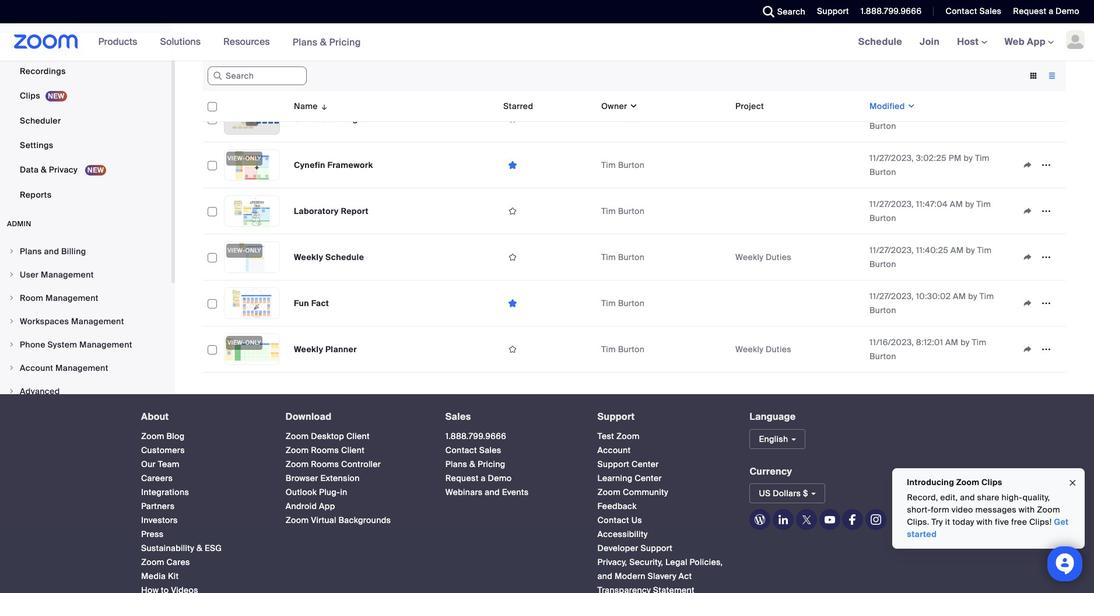 Task type: describe. For each thing, give the bounding box(es) containing it.
account management
[[20, 363, 108, 374]]

plans & pricing
[[293, 36, 361, 48]]

1.888.799.9666 contact sales plans & pricing request a demo webinars and events
[[446, 431, 529, 498]]

3:03:00
[[917, 107, 948, 117]]

free
[[1012, 517, 1028, 528]]

account link
[[598, 445, 631, 456]]

download
[[286, 411, 332, 423]]

high-
[[1002, 493, 1023, 503]]

more options for weekly schedule image
[[1038, 252, 1056, 263]]

settings link
[[0, 134, 172, 157]]

download link
[[286, 411, 332, 423]]

recordings link
[[0, 60, 172, 83]]

close image
[[1069, 477, 1078, 490]]

click to unstar the whiteboard cynefin framework image
[[504, 160, 522, 171]]

tim burton for 11/27/2023, 3:02:25 pm by tim burton
[[602, 160, 645, 170]]

it
[[946, 517, 951, 528]]

user management
[[20, 270, 94, 280]]

click to star the whiteboard uml class diagram image
[[504, 114, 522, 124]]

thumbnail of cynefin framework image
[[225, 150, 280, 180]]

application containing 11/27/2023, 3:03:00 pm by tim burton
[[203, 65, 1067, 373]]

view-only for weekly schedule
[[228, 247, 261, 254]]

1 vertical spatial sales
[[446, 411, 471, 423]]

workspaces
[[20, 316, 69, 327]]

started
[[908, 529, 937, 540]]

thumbnail of fun fact image
[[225, 288, 280, 319]]

duties for 11/27/2023,
[[766, 252, 792, 263]]

fact
[[311, 298, 329, 309]]

application for 11/27/2023, 11:40:25 am by tim burton
[[1019, 249, 1062, 266]]

pricing inside 1.888.799.9666 contact sales plans & pricing request a demo webinars and events
[[478, 459, 506, 470]]

burton inside the 11/27/2023, 3:02:25 pm by tim burton
[[870, 167, 897, 177]]

laboratory
[[294, 206, 339, 217]]

admin menu menu
[[0, 240, 172, 404]]

phone system management menu item
[[0, 334, 172, 356]]

11/27/2023, 11:47:04 am by tim burton
[[870, 199, 992, 224]]

management for user management
[[41, 270, 94, 280]]

search
[[778, 6, 806, 17]]

english button
[[750, 429, 806, 449]]

notes link
[[0, 34, 172, 58]]

in
[[340, 487, 348, 498]]

cell for 11/27/2023, 10:30:02 am by tim burton
[[731, 281, 866, 327]]

laboratory report
[[294, 206, 369, 217]]

backgrounds
[[339, 515, 391, 526]]

try
[[932, 517, 944, 528]]

1 horizontal spatial with
[[1019, 505, 1036, 515]]

web
[[1005, 36, 1025, 48]]

workspaces management
[[20, 316, 124, 327]]

integrations link
[[141, 487, 189, 498]]

and inside plans and billing menu item
[[44, 246, 59, 257]]

investors
[[141, 515, 178, 526]]

uml class diagram
[[294, 114, 374, 124]]

reports
[[20, 190, 52, 200]]

scheduler link
[[0, 109, 172, 132]]

click to star the whiteboard laboratory report image
[[504, 206, 522, 217]]

policies,
[[690, 557, 723, 568]]

application for 11/16/2023, 8:12:01 am by tim burton
[[1019, 341, 1062, 358]]

user
[[20, 270, 39, 280]]

contact inside 1.888.799.9666 contact sales plans & pricing request a demo webinars and events
[[446, 445, 477, 456]]

press link
[[141, 529, 164, 540]]

1 vertical spatial client
[[341, 445, 365, 456]]

sustainability
[[141, 543, 194, 554]]

personal menu menu
[[0, 0, 172, 208]]

8:12:01
[[917, 337, 944, 348]]

planner
[[326, 344, 357, 355]]

owner button
[[602, 100, 639, 112]]

security,
[[630, 557, 664, 568]]

team
[[158, 459, 180, 470]]

five
[[996, 517, 1010, 528]]

admin
[[7, 219, 31, 229]]

application for 11/27/2023, 10:30:02 am by tim burton
[[1019, 295, 1062, 312]]

request inside 1.888.799.9666 contact sales plans & pricing request a demo webinars and events
[[446, 473, 479, 484]]

scheduler
[[20, 116, 61, 126]]

accessibility
[[598, 529, 648, 540]]

share image for 11/27/2023, 3:03:00 pm by tim burton
[[1019, 114, 1038, 124]]

tim inside the 11/27/2023, 3:02:25 pm by tim burton
[[976, 153, 990, 163]]

a inside 1.888.799.9666 contact sales plans & pricing request a demo webinars and events
[[481, 473, 486, 484]]

0 vertical spatial client
[[347, 431, 370, 442]]

uml
[[294, 114, 313, 124]]

1.888.799.9666 for 1.888.799.9666 contact sales plans & pricing request a demo webinars and events
[[446, 431, 507, 442]]

11/27/2023, 11:40:25 am by tim burton
[[870, 245, 992, 270]]

contact inside test zoom account support center learning center zoom community feedback contact us accessibility developer support privacy, security, legal policies, and modern slavery act transparency statement
[[598, 515, 630, 526]]

diagram
[[339, 114, 374, 124]]

application for 11/27/2023, 11:47:04 am by tim burton
[[1019, 203, 1062, 220]]

tim inside 11/27/2023, 11:47:04 am by tim burton
[[977, 199, 992, 210]]

zoom community link
[[598, 487, 669, 498]]

our team link
[[141, 459, 180, 470]]

about
[[141, 411, 169, 423]]

language
[[750, 411, 797, 423]]

tim burton for 11/27/2023, 11:47:04 am by tim burton
[[602, 206, 645, 217]]

burton inside 11/16/2023, 8:12:01 am by tim burton
[[870, 351, 897, 362]]

extension
[[321, 473, 360, 484]]

by for 11/27/2023, 11:40:25 am by tim burton
[[967, 245, 976, 256]]

view- for cynefin framework
[[228, 155, 245, 162]]

esg
[[205, 543, 222, 554]]

tim burton for 11/16/2023, 8:12:01 am by tim burton
[[602, 344, 645, 355]]

product information navigation
[[90, 23, 370, 61]]

burton inside 11/27/2023, 11:40:25 am by tim burton
[[870, 259, 897, 270]]

plans and billing menu item
[[0, 240, 172, 263]]

solutions button
[[160, 23, 206, 61]]

view-only for weekly planner
[[228, 339, 261, 347]]

cell for 11/27/2023, 3:02:25 pm by tim burton
[[731, 142, 866, 189]]

tim burton for 11/27/2023, 11:40:25 am by tim burton
[[602, 252, 645, 263]]

1.888.799.9666 for 1.888.799.9666
[[861, 6, 922, 16]]

plans for plans & pricing
[[293, 36, 318, 48]]

press
[[141, 529, 164, 540]]

advanced menu item
[[0, 381, 172, 403]]

virtual
[[311, 515, 337, 526]]

data
[[20, 165, 39, 175]]

settings
[[20, 140, 53, 151]]

am for 11:40:25
[[951, 245, 964, 256]]

room
[[20, 293, 43, 304]]

feedback button
[[598, 501, 637, 512]]

app inside the meetings navigation
[[1028, 36, 1046, 48]]

1.888.799.9666 button up "schedule" link
[[861, 6, 922, 16]]

weekly planner
[[294, 344, 357, 355]]

clips inside 'personal menu' "menu"
[[20, 90, 40, 101]]

act
[[679, 571, 693, 582]]

pm for 3:03:00
[[950, 107, 963, 117]]

account inside account management menu item
[[20, 363, 53, 374]]

web app button
[[1005, 36, 1055, 48]]

partners
[[141, 501, 175, 512]]

tim inside 11/27/2023, 11:40:25 am by tim burton
[[978, 245, 992, 256]]

0 vertical spatial a
[[1049, 6, 1054, 16]]

profile picture image
[[1067, 30, 1086, 49]]

get started link
[[908, 517, 1069, 540]]

quality,
[[1023, 493, 1051, 503]]

contact us link
[[598, 515, 643, 526]]

by for 11/27/2023, 10:30:02 am by tim burton
[[969, 291, 978, 302]]

tim inside 11/27/2023, 10:30:02 am by tim burton
[[980, 291, 995, 302]]

request a demo
[[1014, 6, 1080, 16]]

thumbnail of laboratory report image
[[225, 196, 280, 226]]

view-only for cynefin framework
[[228, 155, 261, 162]]

more options for weekly planner image
[[1038, 344, 1056, 355]]

support up security,
[[641, 543, 673, 554]]

share image for 11/27/2023, 11:47:04 am by tim burton
[[1019, 206, 1038, 217]]

thumbnail of uml class diagram image inside uml class diagram, modified at nov 27, 2023 by tim burton, link 'element'
[[225, 104, 280, 134]]

phone system management
[[20, 340, 132, 350]]

11/16/2023, 8:12:01 am by tim burton
[[870, 337, 987, 362]]

today
[[953, 517, 975, 528]]

by for 11/27/2023, 11:47:04 am by tim burton
[[966, 199, 975, 210]]

zoom inside record, edit, and share high-quality, short-form video messages with zoom clips. try it today with five free clips!
[[1038, 505, 1061, 515]]

support up the test zoom "link"
[[598, 411, 635, 423]]

record,
[[908, 493, 939, 503]]

recordings
[[20, 66, 66, 76]]

slavery
[[648, 571, 677, 582]]

right image for room management
[[8, 295, 15, 302]]

sales link
[[446, 411, 471, 423]]

web app
[[1005, 36, 1046, 48]]

1 rooms from the top
[[311, 445, 339, 456]]

investors link
[[141, 515, 178, 526]]

room management menu item
[[0, 287, 172, 309]]

cynefin
[[294, 160, 326, 170]]

list mode, selected image
[[1044, 71, 1062, 81]]

& inside "product information" 'navigation'
[[320, 36, 327, 48]]

am for 8:12:01
[[946, 337, 959, 348]]

browser
[[286, 473, 319, 484]]

tim burton for 11/27/2023, 3:03:00 pm by tim burton
[[602, 114, 645, 124]]

application for 11/27/2023, 3:03:00 pm by tim burton
[[1019, 110, 1062, 128]]

learning
[[598, 473, 633, 484]]

pm for 3:02:25
[[949, 153, 962, 163]]

1.888.799.9666 link
[[446, 431, 507, 442]]

management for account management
[[55, 363, 108, 374]]

join link
[[912, 23, 949, 61]]

careers link
[[141, 473, 173, 484]]

tim inside "11/27/2023, 3:03:00 pm by tim burton"
[[977, 107, 991, 117]]

join
[[920, 36, 940, 48]]



Task type: locate. For each thing, give the bounding box(es) containing it.
3 right image from the top
[[8, 341, 15, 348]]

management down phone system management menu item
[[55, 363, 108, 374]]

2 weekly duties from the top
[[736, 344, 792, 355]]

app down plug-
[[319, 501, 335, 512]]

1 vertical spatial center
[[635, 473, 662, 484]]

11/27/2023, 3:03:00 pm by tim burton
[[870, 107, 991, 131]]

0 vertical spatial contact
[[946, 6, 978, 16]]

zoom cares link
[[141, 557, 190, 568]]

by inside 11/16/2023, 8:12:01 am by tim burton
[[961, 337, 971, 348]]

form
[[932, 505, 950, 515]]

view-only down thumbnail of laboratory report
[[228, 247, 261, 254]]

about link
[[141, 411, 169, 423]]

project
[[736, 101, 765, 111]]

down image for modified
[[906, 100, 916, 112]]

only for weekly schedule
[[245, 247, 261, 254]]

plans up webinars
[[446, 459, 468, 470]]

0 horizontal spatial a
[[481, 473, 486, 484]]

advanced
[[20, 386, 60, 397]]

plans & pricing link
[[293, 36, 361, 48], [293, 36, 361, 48], [446, 459, 506, 470]]

management up workspaces management
[[46, 293, 99, 304]]

0 vertical spatial clips
[[20, 90, 40, 101]]

request
[[1014, 6, 1047, 16], [446, 473, 479, 484]]

4 right image from the top
[[8, 365, 15, 372]]

by for 11/27/2023, 3:02:25 pm by tim burton
[[965, 153, 974, 163]]

only
[[245, 155, 261, 162], [245, 247, 261, 254], [245, 339, 261, 347]]

11/27/2023, inside "11/27/2023, 3:03:00 pm by tim burton"
[[870, 107, 915, 117]]

banner
[[0, 23, 1095, 61]]

0 horizontal spatial demo
[[488, 473, 512, 484]]

click to unstar the whiteboard fun fact image
[[504, 298, 522, 309]]

demo up webinars and events link
[[488, 473, 512, 484]]

support link
[[809, 0, 853, 23], [818, 6, 850, 16], [598, 411, 635, 423]]

1 vertical spatial app
[[319, 501, 335, 512]]

11/27/2023, left 3:03:00 at the top right of the page
[[870, 107, 915, 117]]

2 down image from the left
[[906, 100, 916, 112]]

management for workspaces management
[[71, 316, 124, 327]]

account inside test zoom account support center learning center zoom community feedback contact us accessibility developer support privacy, security, legal policies, and modern slavery act transparency statement
[[598, 445, 631, 456]]

0 horizontal spatial contact
[[446, 445, 477, 456]]

modified button
[[870, 100, 916, 112]]

view- down uml class diagram, modified at nov 27, 2023 by tim burton, link 'element'
[[228, 155, 245, 162]]

5 share image from the top
[[1019, 344, 1038, 355]]

thumbnail of uml class diagram image
[[224, 103, 280, 135], [225, 104, 280, 134]]

contact down the 1.888.799.9666 link on the left of the page
[[446, 445, 477, 456]]

sales up the 1.888.799.9666 link on the left of the page
[[446, 411, 471, 423]]

cares
[[167, 557, 190, 568]]

name
[[294, 101, 318, 111]]

2 only from the top
[[245, 247, 261, 254]]

11/27/2023, inside the 11/27/2023, 3:02:25 pm by tim burton
[[870, 153, 915, 163]]

11/27/2023, for 11/27/2023, 10:30:02 am by tim burton
[[870, 291, 915, 302]]

1 view- from the top
[[228, 155, 245, 162]]

11/27/2023, left '11:40:25'
[[870, 245, 915, 256]]

plans inside 1.888.799.9666 contact sales plans & pricing request a demo webinars and events
[[446, 459, 468, 470]]

test zoom link
[[598, 431, 640, 442]]

view- for weekly planner
[[228, 339, 245, 347]]

plans
[[293, 36, 318, 48], [20, 246, 42, 257], [446, 459, 468, 470]]

0 vertical spatial demo
[[1056, 6, 1080, 16]]

clips
[[20, 90, 40, 101], [982, 477, 1003, 488]]

2 rooms from the top
[[311, 459, 339, 470]]

meetings navigation
[[850, 23, 1095, 61]]

plans inside "product information" 'navigation'
[[293, 36, 318, 48]]

0 horizontal spatial request
[[446, 473, 479, 484]]

0 vertical spatial pm
[[950, 107, 963, 117]]

2 view- from the top
[[228, 247, 245, 254]]

management for room management
[[46, 293, 99, 304]]

0 vertical spatial only
[[245, 155, 261, 162]]

more options for uml class diagram image
[[1038, 114, 1056, 124]]

plans for plans and billing
[[20, 246, 42, 257]]

right image left advanced
[[8, 388, 15, 395]]

short-
[[908, 505, 932, 515]]

sales inside 1.888.799.9666 contact sales plans & pricing request a demo webinars and events
[[480, 445, 502, 456]]

1 down image from the left
[[628, 100, 639, 112]]

1 share image from the top
[[1019, 114, 1038, 124]]

1 right image from the top
[[8, 295, 15, 302]]

workspaces management menu item
[[0, 311, 172, 333]]

0 vertical spatial weekly duties
[[736, 252, 792, 263]]

by inside 11/27/2023, 11:40:25 am by tim burton
[[967, 245, 976, 256]]

notes
[[20, 41, 44, 51]]

1 vertical spatial clips
[[982, 477, 1003, 488]]

contact down feedback
[[598, 515, 630, 526]]

partners link
[[141, 501, 175, 512]]

contact sales link
[[938, 0, 1005, 23], [946, 6, 1002, 16], [446, 445, 502, 456]]

0 vertical spatial view-only
[[228, 155, 261, 162]]

down image
[[628, 100, 639, 112], [906, 100, 916, 112]]

media kit link
[[141, 571, 179, 582]]

tim burton for 11/27/2023, 10:30:02 am by tim burton
[[602, 298, 645, 309]]

get started
[[908, 517, 1069, 540]]

app inside zoom desktop client zoom rooms client zoom rooms controller browser extension outlook plug-in android app zoom virtual backgrounds
[[319, 501, 335, 512]]

center up community
[[635, 473, 662, 484]]

only down uml class diagram, modified at nov 27, 2023 by tim burton, link 'element'
[[245, 155, 261, 162]]

0 vertical spatial 1.888.799.9666
[[861, 6, 922, 16]]

thumbnail of weekly planner image
[[225, 334, 280, 365]]

1 tim burton from the top
[[602, 114, 645, 124]]

0 vertical spatial plans
[[293, 36, 318, 48]]

cell for 11/27/2023, 3:03:00 pm by tim burton
[[731, 96, 866, 142]]

only down thumbnail of laboratory report
[[245, 247, 261, 254]]

0 horizontal spatial with
[[977, 517, 993, 528]]

5 tim burton from the top
[[602, 298, 645, 309]]

with up free
[[1019, 505, 1036, 515]]

1 right image from the top
[[8, 248, 15, 255]]

cell for 11/27/2023, 11:47:04 am by tim burton
[[731, 189, 866, 235]]

management down room management "menu item"
[[71, 316, 124, 327]]

zoom desktop client link
[[286, 431, 370, 442]]

2 share image from the top
[[1019, 206, 1038, 217]]

right image down the admin
[[8, 248, 15, 255]]

1 vertical spatial duties
[[766, 344, 792, 355]]

and left the events
[[485, 487, 500, 498]]

1 vertical spatial schedule
[[326, 252, 364, 263]]

2 vertical spatial view-
[[228, 339, 245, 347]]

our
[[141, 459, 156, 470]]

1 vertical spatial request
[[446, 473, 479, 484]]

contact
[[946, 6, 978, 16], [446, 445, 477, 456], [598, 515, 630, 526]]

a up webinars and events link
[[481, 473, 486, 484]]

1 horizontal spatial down image
[[906, 100, 916, 112]]

fun fact
[[294, 298, 329, 309]]

and inside record, edit, and share high-quality, short-form video messages with zoom clips. try it today with five free clips!
[[961, 493, 976, 503]]

am inside 11/27/2023, 11:47:04 am by tim burton
[[951, 199, 964, 210]]

1 horizontal spatial sales
[[480, 445, 502, 456]]

3:02:25
[[917, 153, 947, 163]]

am right 10:30:02
[[954, 291, 967, 302]]

am right 8:12:01
[[946, 337, 959, 348]]

right image
[[8, 295, 15, 302], [8, 318, 15, 325]]

11/27/2023, for 11/27/2023, 11:47:04 am by tim burton
[[870, 199, 915, 210]]

sales up host dropdown button
[[980, 6, 1002, 16]]

right image left user
[[8, 271, 15, 278]]

4 11/27/2023, from the top
[[870, 245, 915, 256]]

5 right image from the top
[[8, 388, 15, 395]]

demo inside 1.888.799.9666 contact sales plans & pricing request a demo webinars and events
[[488, 473, 512, 484]]

uml class diagram, modified at nov 27, 2023 by tim burton, link element
[[224, 103, 280, 135]]

1 vertical spatial plans
[[20, 246, 42, 257]]

0 vertical spatial request
[[1014, 6, 1047, 16]]

click to star the whiteboard weekly planner image
[[504, 344, 522, 355]]

view- down thumbnail of laboratory report
[[228, 247, 245, 254]]

plug-
[[319, 487, 340, 498]]

2 right image from the top
[[8, 318, 15, 325]]

more options for laboratory report image
[[1038, 206, 1056, 217]]

1.888.799.9666 button up the join at the top of page
[[853, 0, 925, 23]]

right image for account
[[8, 365, 15, 372]]

right image left account management
[[8, 365, 15, 372]]

am for 11:47:04
[[951, 199, 964, 210]]

and left billing at the top left of the page
[[44, 246, 59, 257]]

app right web
[[1028, 36, 1046, 48]]

support
[[818, 6, 850, 16], [598, 411, 635, 423], [598, 459, 630, 470], [641, 543, 673, 554]]

app
[[1028, 36, 1046, 48], [319, 501, 335, 512]]

test
[[598, 431, 615, 442]]

click to star the whiteboard weekly schedule image
[[504, 252, 522, 263]]

tim burton
[[602, 114, 645, 124], [602, 160, 645, 170], [602, 206, 645, 217], [602, 252, 645, 263], [602, 298, 645, 309], [602, 344, 645, 355]]

and up video
[[961, 493, 976, 503]]

1 horizontal spatial request
[[1014, 6, 1047, 16]]

clips up scheduler
[[20, 90, 40, 101]]

0 horizontal spatial app
[[319, 501, 335, 512]]

1 vertical spatial account
[[598, 445, 631, 456]]

events
[[502, 487, 529, 498]]

1 vertical spatial rooms
[[311, 459, 339, 470]]

share image for 11/16/2023, 8:12:01 am by tim burton
[[1019, 344, 1038, 355]]

5 11/27/2023, from the top
[[870, 291, 915, 302]]

by inside "11/27/2023, 3:03:00 pm by tim burton"
[[966, 107, 975, 117]]

2 view-only from the top
[[228, 247, 261, 254]]

system
[[48, 340, 77, 350]]

blog
[[167, 431, 185, 442]]

0 horizontal spatial account
[[20, 363, 53, 374]]

support down account link
[[598, 459, 630, 470]]

right image left room
[[8, 295, 15, 302]]

am inside 11/27/2023, 10:30:02 am by tim burton
[[954, 291, 967, 302]]

1 11/27/2023, from the top
[[870, 107, 915, 117]]

2 tim burton from the top
[[602, 160, 645, 170]]

view- for weekly schedule
[[228, 247, 245, 254]]

1.888.799.9666
[[861, 6, 922, 16], [446, 431, 507, 442]]

1 vertical spatial with
[[977, 517, 993, 528]]

center up learning center link
[[632, 459, 659, 470]]

plans inside menu item
[[20, 246, 42, 257]]

careers
[[141, 473, 173, 484]]

view- down thumbnail of fun fact
[[228, 339, 245, 347]]

1 horizontal spatial pricing
[[478, 459, 506, 470]]

2 11/27/2023, from the top
[[870, 153, 915, 163]]

thumbnail of weekly schedule image
[[225, 242, 280, 273]]

burton inside 11/27/2023, 10:30:02 am by tim burton
[[870, 305, 897, 316]]

0 horizontal spatial 1.888.799.9666
[[446, 431, 507, 442]]

owner
[[602, 101, 628, 111]]

0 vertical spatial rooms
[[311, 445, 339, 456]]

1 cell from the top
[[731, 96, 866, 142]]

modern
[[615, 571, 646, 582]]

resources
[[224, 36, 270, 48]]

account up advanced
[[20, 363, 53, 374]]

and inside test zoom account support center learning center zoom community feedback contact us accessibility developer support privacy, security, legal policies, and modern slavery act transparency statement
[[598, 571, 613, 582]]

share image down more options for fun fact icon
[[1019, 344, 1038, 355]]

outlook plug-in link
[[286, 487, 348, 498]]

schedule down report
[[326, 252, 364, 263]]

by right 11:47:04
[[966, 199, 975, 210]]

application for 11/27/2023, 3:02:25 pm by tim burton
[[1019, 156, 1062, 174]]

4 share image from the top
[[1019, 298, 1038, 309]]

client
[[347, 431, 370, 442], [341, 445, 365, 456]]

pm right 3:02:25
[[949, 153, 962, 163]]

1 horizontal spatial app
[[1028, 36, 1046, 48]]

1 vertical spatial demo
[[488, 473, 512, 484]]

0 horizontal spatial pricing
[[329, 36, 361, 48]]

right image left phone
[[8, 341, 15, 348]]

and inside 1.888.799.9666 contact sales plans & pricing request a demo webinars and events
[[485, 487, 500, 498]]

1 horizontal spatial demo
[[1056, 6, 1080, 16]]

rooms
[[311, 445, 339, 456], [311, 459, 339, 470]]

starred
[[504, 101, 534, 111]]

right image for phone
[[8, 341, 15, 348]]

11/27/2023, inside 11/27/2023, 11:47:04 am by tim burton
[[870, 199, 915, 210]]

privacy
[[49, 165, 78, 175]]

1.888.799.9666 button
[[853, 0, 925, 23], [861, 6, 922, 16]]

share
[[978, 493, 1000, 503]]

sales down the 1.888.799.9666 link on the left of the page
[[480, 445, 502, 456]]

3 view-only from the top
[[228, 339, 261, 347]]

2 right image from the top
[[8, 271, 15, 278]]

1 vertical spatial pm
[[949, 153, 962, 163]]

0 vertical spatial account
[[20, 363, 53, 374]]

pm right 3:03:00 at the top right of the page
[[950, 107, 963, 117]]

0 horizontal spatial plans
[[20, 246, 42, 257]]

1.888.799.9666 down sales link
[[446, 431, 507, 442]]

1 horizontal spatial 1.888.799.9666
[[861, 6, 922, 16]]

with down messages
[[977, 517, 993, 528]]

1 horizontal spatial clips
[[982, 477, 1003, 488]]

by inside 11/27/2023, 11:47:04 am by tim burton
[[966, 199, 975, 210]]

grid mode, not selected image
[[1025, 71, 1044, 81]]

1 vertical spatial view-only
[[228, 247, 261, 254]]

1 duties from the top
[[766, 252, 792, 263]]

0 vertical spatial right image
[[8, 295, 15, 302]]

right image for plans
[[8, 248, 15, 255]]

1 horizontal spatial schedule
[[859, 36, 903, 48]]

share image down more options for weekly schedule icon on the right of the page
[[1019, 298, 1038, 309]]

right image for user
[[8, 271, 15, 278]]

transparency
[[598, 585, 651, 594]]

pm inside "11/27/2023, 3:03:00 pm by tim burton"
[[950, 107, 963, 117]]

weekly duties for 11/27/2023,
[[736, 252, 792, 263]]

1.888.799.9666 inside button
[[861, 6, 922, 16]]

1 weekly duties from the top
[[736, 252, 792, 263]]

tim
[[977, 107, 991, 117], [602, 114, 616, 124], [976, 153, 990, 163], [602, 160, 616, 170], [977, 199, 992, 210], [602, 206, 616, 217], [978, 245, 992, 256], [602, 252, 616, 263], [980, 291, 995, 302], [602, 298, 616, 309], [973, 337, 987, 348], [602, 344, 616, 355]]

plans right the resources dropdown button
[[293, 36, 318, 48]]

desktop
[[311, 431, 344, 442]]

view-only down uml class diagram, modified at nov 27, 2023 by tim burton, link 'element'
[[228, 155, 261, 162]]

introducing zoom clips
[[908, 477, 1003, 488]]

a up web app dropdown button
[[1049, 6, 1054, 16]]

2 horizontal spatial contact
[[946, 6, 978, 16]]

application
[[203, 65, 1067, 373], [1019, 110, 1062, 128], [1019, 156, 1062, 174], [1019, 203, 1062, 220], [1019, 249, 1062, 266], [1019, 295, 1062, 312], [1019, 341, 1062, 358]]

2 vertical spatial contact
[[598, 515, 630, 526]]

4 tim burton from the top
[[602, 252, 645, 263]]

demo up profile picture
[[1056, 6, 1080, 16]]

by for 11/27/2023, 3:03:00 pm by tim burton
[[966, 107, 975, 117]]

management up account management menu item
[[79, 340, 132, 350]]

6 tim burton from the top
[[602, 344, 645, 355]]

plans up user
[[20, 246, 42, 257]]

right image inside user management menu item
[[8, 271, 15, 278]]

burton
[[618, 114, 645, 124], [870, 121, 897, 131], [618, 160, 645, 170], [870, 167, 897, 177], [618, 206, 645, 217], [870, 213, 897, 224], [618, 252, 645, 263], [870, 259, 897, 270], [618, 298, 645, 309], [870, 305, 897, 316], [618, 344, 645, 355], [870, 351, 897, 362]]

clips up share
[[982, 477, 1003, 488]]

english
[[760, 434, 789, 445]]

1 vertical spatial weekly duties
[[736, 344, 792, 355]]

0 vertical spatial with
[[1019, 505, 1036, 515]]

schedule left the join at the top of page
[[859, 36, 903, 48]]

3 cell from the top
[[731, 189, 866, 235]]

weekly
[[294, 252, 324, 263], [736, 252, 764, 263], [294, 344, 324, 355], [736, 344, 764, 355]]

clips link
[[0, 84, 172, 108]]

0 horizontal spatial clips
[[20, 90, 40, 101]]

developer support link
[[598, 543, 673, 554]]

11/27/2023, left 10:30:02
[[870, 291, 915, 302]]

by right 3:03:00 at the top right of the page
[[966, 107, 975, 117]]

contact up the host
[[946, 6, 978, 16]]

resources button
[[224, 23, 275, 61]]

share image down grid mode, not selected image
[[1019, 114, 1038, 124]]

11/27/2023, left 11:47:04
[[870, 199, 915, 210]]

account management menu item
[[0, 357, 172, 379]]

right image left workspaces
[[8, 318, 15, 325]]

0 horizontal spatial sales
[[446, 411, 471, 423]]

developer
[[598, 543, 639, 554]]

support right search
[[818, 6, 850, 16]]

3 tim burton from the top
[[602, 206, 645, 217]]

0 vertical spatial app
[[1028, 36, 1046, 48]]

sustainability & esg link
[[141, 543, 222, 554]]

1 vertical spatial contact
[[446, 445, 477, 456]]

share image
[[1019, 114, 1038, 124], [1019, 206, 1038, 217], [1019, 252, 1038, 263], [1019, 298, 1038, 309], [1019, 344, 1038, 355]]

3 only from the top
[[245, 339, 261, 347]]

1 vertical spatial view-
[[228, 247, 245, 254]]

more options for fun fact image
[[1038, 298, 1056, 309]]

burton inside "11/27/2023, 3:03:00 pm by tim burton"
[[870, 121, 897, 131]]

management inside "menu item"
[[46, 293, 99, 304]]

right image for workspaces management
[[8, 318, 15, 325]]

right image inside workspaces management menu item
[[8, 318, 15, 325]]

duties for 11/16/2023,
[[766, 344, 792, 355]]

record, edit, and share high-quality, short-form video messages with zoom clips. try it today with five free clips!
[[908, 493, 1061, 528]]

share image
[[1019, 160, 1038, 170]]

dollars
[[773, 489, 802, 499]]

1 vertical spatial pricing
[[478, 459, 506, 470]]

2 horizontal spatial sales
[[980, 6, 1002, 16]]

by right 3:02:25
[[965, 153, 974, 163]]

room management
[[20, 293, 99, 304]]

1 vertical spatial right image
[[8, 318, 15, 325]]

1 horizontal spatial a
[[1049, 6, 1054, 16]]

1.888.799.9666 up "schedule" link
[[861, 6, 922, 16]]

view-only down thumbnail of fun fact
[[228, 339, 261, 347]]

by right 8:12:01
[[961, 337, 971, 348]]

rooms down zoom rooms client link
[[311, 459, 339, 470]]

weekly duties for 11/16/2023,
[[736, 344, 792, 355]]

3 share image from the top
[[1019, 252, 1038, 263]]

& inside 1.888.799.9666 contact sales plans & pricing request a demo webinars and events
[[470, 459, 476, 470]]

down image for owner
[[628, 100, 639, 112]]

am for 10:30:02
[[954, 291, 967, 302]]

only for cynefin framework
[[245, 155, 261, 162]]

0 vertical spatial sales
[[980, 6, 1002, 16]]

share image down share image
[[1019, 206, 1038, 217]]

only for weekly planner
[[245, 339, 261, 347]]

reports link
[[0, 183, 172, 207]]

11/27/2023, for 11/27/2023, 3:03:00 pm by tim burton
[[870, 107, 915, 117]]

account down the test zoom "link"
[[598, 445, 631, 456]]

management down billing at the top left of the page
[[41, 270, 94, 280]]

2 vertical spatial sales
[[480, 445, 502, 456]]

2 vertical spatial view-only
[[228, 339, 261, 347]]

by inside 11/27/2023, 10:30:02 am by tim burton
[[969, 291, 978, 302]]

10:30:02
[[917, 291, 952, 302]]

zoom logo image
[[14, 34, 78, 49]]

by right '11:40:25'
[[967, 245, 976, 256]]

1 view-only from the top
[[228, 155, 261, 162]]

fun
[[294, 298, 309, 309]]

view-
[[228, 155, 245, 162], [228, 247, 245, 254], [228, 339, 245, 347]]

management
[[41, 270, 94, 280], [46, 293, 99, 304], [71, 316, 124, 327], [79, 340, 132, 350], [55, 363, 108, 374]]

right image inside room management "menu item"
[[8, 295, 15, 302]]

share image for 11/27/2023, 11:40:25 am by tim burton
[[1019, 252, 1038, 263]]

0 horizontal spatial down image
[[628, 100, 639, 112]]

us dollars $
[[760, 489, 809, 499]]

right image
[[8, 248, 15, 255], [8, 271, 15, 278], [8, 341, 15, 348], [8, 365, 15, 372], [8, 388, 15, 395]]

right image inside phone system management menu item
[[8, 341, 15, 348]]

and down privacy,
[[598, 571, 613, 582]]

cynefin framework
[[294, 160, 373, 170]]

0 vertical spatial duties
[[766, 252, 792, 263]]

1 horizontal spatial account
[[598, 445, 631, 456]]

2 horizontal spatial plans
[[446, 459, 468, 470]]

currency
[[750, 466, 793, 478]]

am inside 11/27/2023, 11:40:25 am by tim burton
[[951, 245, 964, 256]]

1 vertical spatial only
[[245, 247, 261, 254]]

0 horizontal spatial schedule
[[326, 252, 364, 263]]

& inside the "zoom blog customers our team careers integrations partners investors press sustainability & esg zoom cares media kit"
[[197, 543, 203, 554]]

0 vertical spatial schedule
[[859, 36, 903, 48]]

am right 11:47:04
[[951, 199, 964, 210]]

1 only from the top
[[245, 155, 261, 162]]

report
[[341, 206, 369, 217]]

4 cell from the top
[[731, 281, 866, 327]]

1 horizontal spatial plans
[[293, 36, 318, 48]]

2 cell from the top
[[731, 142, 866, 189]]

clips!
[[1030, 517, 1053, 528]]

share image up more options for fun fact icon
[[1019, 252, 1038, 263]]

11/27/2023, inside 11/27/2023, 10:30:02 am by tim burton
[[870, 291, 915, 302]]

demo
[[1056, 6, 1080, 16], [488, 473, 512, 484]]

zoom
[[141, 431, 164, 442], [286, 431, 309, 442], [617, 431, 640, 442], [286, 445, 309, 456], [286, 459, 309, 470], [957, 477, 980, 488], [598, 487, 621, 498], [1038, 505, 1061, 515], [286, 515, 309, 526], [141, 557, 164, 568]]

cell
[[731, 96, 866, 142], [731, 142, 866, 189], [731, 189, 866, 235], [731, 281, 866, 327]]

more options for cynefin framework image
[[1038, 160, 1056, 170]]

3 11/27/2023, from the top
[[870, 199, 915, 210]]

3 view- from the top
[[228, 339, 245, 347]]

zoom blog link
[[141, 431, 185, 442]]

webinars and events link
[[446, 487, 529, 498]]

us dollars $ button
[[750, 484, 826, 504]]

right image inside advanced menu item
[[8, 388, 15, 395]]

arrow down image
[[318, 99, 329, 113]]

11/27/2023, inside 11/27/2023, 11:40:25 am by tim burton
[[870, 245, 915, 256]]

rooms down desktop
[[311, 445, 339, 456]]

burton inside 11/27/2023, 11:47:04 am by tim burton
[[870, 213, 897, 224]]

right image inside plans and billing menu item
[[8, 248, 15, 255]]

modified
[[870, 101, 906, 111]]

request up web app dropdown button
[[1014, 6, 1047, 16]]

pricing inside "product information" 'navigation'
[[329, 36, 361, 48]]

only down thumbnail of fun fact
[[245, 339, 261, 347]]

by inside the 11/27/2023, 3:02:25 pm by tim burton
[[965, 153, 974, 163]]

am right '11:40:25'
[[951, 245, 964, 256]]

11/27/2023, left 3:02:25
[[870, 153, 915, 163]]

2 duties from the top
[[766, 344, 792, 355]]

tim inside 11/16/2023, 8:12:01 am by tim burton
[[973, 337, 987, 348]]

zoom desktop client zoom rooms client zoom rooms controller browser extension outlook plug-in android app zoom virtual backgrounds
[[286, 431, 391, 526]]

schedule inside application
[[326, 252, 364, 263]]

am inside 11/16/2023, 8:12:01 am by tim burton
[[946, 337, 959, 348]]

0 vertical spatial view-
[[228, 155, 245, 162]]

by right 10:30:02
[[969, 291, 978, 302]]

request up webinars
[[446, 473, 479, 484]]

0 vertical spatial pricing
[[329, 36, 361, 48]]

right image inside account management menu item
[[8, 365, 15, 372]]

11/27/2023, for 11/27/2023, 3:02:25 pm by tim burton
[[870, 153, 915, 163]]

schedule inside the meetings navigation
[[859, 36, 903, 48]]

1 vertical spatial a
[[481, 473, 486, 484]]

Search text field
[[208, 67, 307, 85]]

banner containing products
[[0, 23, 1095, 61]]

2 vertical spatial only
[[245, 339, 261, 347]]

1 vertical spatial 1.888.799.9666
[[446, 431, 507, 442]]

2 vertical spatial plans
[[446, 459, 468, 470]]

1.888.799.9666 inside 1.888.799.9666 contact sales plans & pricing request a demo webinars and events
[[446, 431, 507, 442]]

1 horizontal spatial contact
[[598, 515, 630, 526]]

0 vertical spatial center
[[632, 459, 659, 470]]

introducing
[[908, 477, 955, 488]]

share image for 11/27/2023, 10:30:02 am by tim burton
[[1019, 298, 1038, 309]]

pm inside the 11/27/2023, 3:02:25 pm by tim burton
[[949, 153, 962, 163]]

11/27/2023, for 11/27/2023, 11:40:25 am by tim burton
[[870, 245, 915, 256]]

& inside 'personal menu' "menu"
[[41, 165, 47, 175]]

user management menu item
[[0, 264, 172, 286]]

statement
[[654, 585, 695, 594]]

by for 11/16/2023, 8:12:01 am by tim burton
[[961, 337, 971, 348]]



Task type: vqa. For each thing, say whether or not it's contained in the screenshot.
Companion on the top left of page
no



